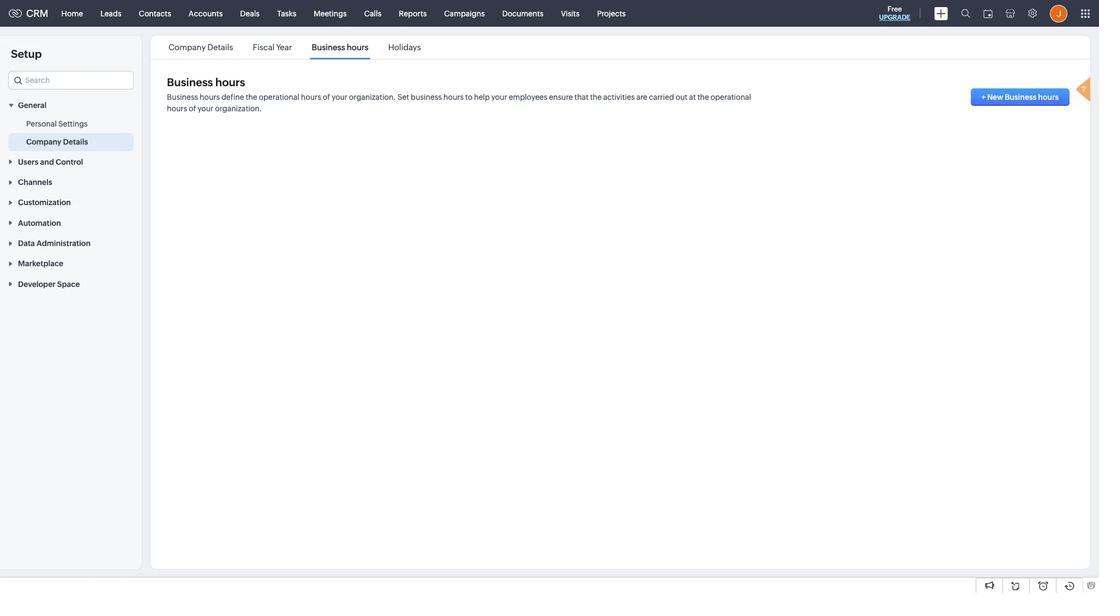 Task type: vqa. For each thing, say whether or not it's contained in the screenshot.
2nd Webinars from the top
no



Task type: locate. For each thing, give the bounding box(es) containing it.
tasks
[[277, 9, 297, 18]]

2 the from the left
[[591, 93, 602, 102]]

your
[[332, 93, 348, 102], [492, 93, 508, 102], [198, 104, 214, 113]]

visits
[[561, 9, 580, 18]]

company down the accounts "link"
[[169, 43, 206, 52]]

company down personal
[[26, 138, 61, 146]]

channels
[[18, 178, 52, 187]]

0 vertical spatial details
[[208, 43, 233, 52]]

0 horizontal spatial business hours
[[167, 76, 245, 88]]

0 horizontal spatial the
[[246, 93, 257, 102]]

users and control
[[18, 158, 83, 166]]

1 horizontal spatial the
[[591, 93, 602, 102]]

1 horizontal spatial details
[[208, 43, 233, 52]]

1 horizontal spatial operational
[[711, 93, 752, 102]]

company details down the accounts "link"
[[169, 43, 233, 52]]

1 horizontal spatial organization.
[[349, 93, 396, 102]]

reports
[[399, 9, 427, 18]]

0 vertical spatial company
[[169, 43, 206, 52]]

company details
[[169, 43, 233, 52], [26, 138, 88, 146]]

profile image
[[1051, 5, 1068, 22]]

data
[[18, 239, 35, 248]]

company details inside general region
[[26, 138, 88, 146]]

developer space button
[[0, 274, 142, 294]]

the right the define
[[246, 93, 257, 102]]

crm link
[[9, 8, 48, 19]]

set
[[398, 93, 410, 102]]

organization. down the define
[[215, 104, 262, 113]]

1 horizontal spatial of
[[323, 93, 330, 102]]

1 operational from the left
[[259, 93, 300, 102]]

2 horizontal spatial the
[[698, 93, 710, 102]]

marketplace button
[[0, 253, 142, 274]]

operational right the define
[[259, 93, 300, 102]]

the
[[246, 93, 257, 102], [591, 93, 602, 102], [698, 93, 710, 102]]

holidays link
[[387, 43, 423, 52]]

0 horizontal spatial of
[[189, 104, 196, 113]]

business hours
[[312, 43, 369, 52], [167, 76, 245, 88]]

employees
[[509, 93, 548, 102]]

the right that
[[591, 93, 602, 102]]

documents
[[503, 9, 544, 18]]

details down the accounts "link"
[[208, 43, 233, 52]]

details
[[208, 43, 233, 52], [63, 138, 88, 146]]

year
[[276, 43, 292, 52]]

the right 'at'
[[698, 93, 710, 102]]

1 horizontal spatial company details
[[169, 43, 233, 52]]

visits link
[[553, 0, 589, 26]]

company details link
[[167, 43, 235, 52], [26, 137, 88, 148]]

leads
[[101, 9, 122, 18]]

business hours up the define
[[167, 76, 245, 88]]

general
[[18, 101, 47, 110]]

calls
[[364, 9, 382, 18]]

0 vertical spatial company details link
[[167, 43, 235, 52]]

upgrade
[[880, 14, 911, 21]]

campaigns
[[444, 9, 485, 18]]

automation
[[18, 219, 61, 227]]

1 vertical spatial organization.
[[215, 104, 262, 113]]

company details link down the accounts "link"
[[167, 43, 235, 52]]

of
[[323, 93, 330, 102], [189, 104, 196, 113]]

0 horizontal spatial organization.
[[215, 104, 262, 113]]

0 horizontal spatial company details
[[26, 138, 88, 146]]

company details link down "personal settings" link
[[26, 137, 88, 148]]

1 horizontal spatial business hours
[[312, 43, 369, 52]]

help
[[474, 93, 490, 102]]

organization. left set on the top left
[[349, 93, 396, 102]]

operational right 'at'
[[711, 93, 752, 102]]

business hours down meetings
[[312, 43, 369, 52]]

None field
[[8, 71, 134, 90]]

1 vertical spatial company details
[[26, 138, 88, 146]]

0 vertical spatial organization.
[[349, 93, 396, 102]]

1 horizontal spatial company
[[169, 43, 206, 52]]

operational
[[259, 93, 300, 102], [711, 93, 752, 102]]

1 horizontal spatial company details link
[[167, 43, 235, 52]]

details down settings
[[63, 138, 88, 146]]

0 horizontal spatial details
[[63, 138, 88, 146]]

1 vertical spatial company details link
[[26, 137, 88, 148]]

fiscal
[[253, 43, 275, 52]]

details inside list
[[208, 43, 233, 52]]

users and control button
[[0, 151, 142, 172]]

company inside general region
[[26, 138, 61, 146]]

personal
[[26, 120, 57, 128]]

0 horizontal spatial your
[[198, 104, 214, 113]]

company
[[169, 43, 206, 52], [26, 138, 61, 146]]

calls link
[[356, 0, 390, 26]]

accounts
[[189, 9, 223, 18]]

business hours link
[[310, 43, 370, 52]]

1 vertical spatial details
[[63, 138, 88, 146]]

hours
[[347, 43, 369, 52], [216, 76, 245, 88], [200, 93, 220, 102], [301, 93, 321, 102], [444, 93, 464, 102], [1039, 93, 1060, 102], [167, 104, 187, 113]]

1 vertical spatial company
[[26, 138, 61, 146]]

list
[[159, 35, 431, 59]]

that
[[575, 93, 589, 102]]

0 vertical spatial of
[[323, 93, 330, 102]]

data administration
[[18, 239, 91, 248]]

holidays
[[388, 43, 421, 52]]

0 vertical spatial company details
[[169, 43, 233, 52]]

business
[[411, 93, 442, 102]]

activities
[[604, 93, 635, 102]]

business
[[312, 43, 345, 52], [167, 76, 213, 88], [167, 93, 198, 102], [1006, 93, 1037, 102]]

0 horizontal spatial company
[[26, 138, 61, 146]]

organization.
[[349, 93, 396, 102], [215, 104, 262, 113]]

company details down "personal settings" link
[[26, 138, 88, 146]]

Search text field
[[9, 72, 133, 89]]

customization
[[18, 198, 71, 207]]

1 vertical spatial business hours
[[167, 76, 245, 88]]

0 horizontal spatial operational
[[259, 93, 300, 102]]

free
[[888, 5, 903, 13]]



Task type: describe. For each thing, give the bounding box(es) containing it.
customization button
[[0, 192, 142, 213]]

company details inside list
[[169, 43, 233, 52]]

developer
[[18, 280, 56, 289]]

carried
[[649, 93, 675, 102]]

1 vertical spatial of
[[189, 104, 196, 113]]

3 the from the left
[[698, 93, 710, 102]]

meetings link
[[305, 0, 356, 26]]

channels button
[[0, 172, 142, 192]]

company inside list
[[169, 43, 206, 52]]

general region
[[0, 115, 142, 151]]

help image
[[1075, 76, 1097, 106]]

list containing company details
[[159, 35, 431, 59]]

2 horizontal spatial your
[[492, 93, 508, 102]]

profile element
[[1044, 0, 1075, 26]]

and
[[40, 158, 54, 166]]

create menu image
[[935, 7, 949, 20]]

out
[[676, 93, 688, 102]]

at
[[690, 93, 696, 102]]

automation button
[[0, 213, 142, 233]]

0 horizontal spatial company details link
[[26, 137, 88, 148]]

data administration button
[[0, 233, 142, 253]]

marketplace
[[18, 260, 63, 268]]

deals
[[240, 9, 260, 18]]

business hours define the operational hours of your organization. set business hours to help your employees ensure that the activities are carried out at the operational hours of your organization.
[[167, 93, 752, 113]]

+
[[982, 93, 986, 102]]

1 the from the left
[[246, 93, 257, 102]]

2 operational from the left
[[711, 93, 752, 102]]

contacts link
[[130, 0, 180, 26]]

space
[[57, 280, 80, 289]]

tasks link
[[269, 0, 305, 26]]

meetings
[[314, 9, 347, 18]]

ensure
[[549, 93, 573, 102]]

search element
[[955, 0, 978, 27]]

users
[[18, 158, 38, 166]]

projects
[[598, 9, 626, 18]]

free upgrade
[[880, 5, 911, 21]]

accounts link
[[180, 0, 232, 26]]

deals link
[[232, 0, 269, 26]]

campaigns link
[[436, 0, 494, 26]]

administration
[[37, 239, 91, 248]]

personal settings
[[26, 120, 88, 128]]

define
[[222, 93, 244, 102]]

contacts
[[139, 9, 171, 18]]

create menu element
[[929, 0, 955, 26]]

details inside general region
[[63, 138, 88, 146]]

fiscal year
[[253, 43, 292, 52]]

leads link
[[92, 0, 130, 26]]

setup
[[11, 47, 42, 60]]

fiscal year link
[[251, 43, 294, 52]]

are
[[637, 93, 648, 102]]

projects link
[[589, 0, 635, 26]]

control
[[56, 158, 83, 166]]

reports link
[[390, 0, 436, 26]]

calendar image
[[984, 9, 993, 18]]

documents link
[[494, 0, 553, 26]]

settings
[[58, 120, 88, 128]]

search image
[[962, 9, 971, 18]]

business inside business hours define the operational hours of your organization. set business hours to help your employees ensure that the activities are carried out at the operational hours of your organization.
[[167, 93, 198, 102]]

1 horizontal spatial your
[[332, 93, 348, 102]]

home
[[61, 9, 83, 18]]

0 vertical spatial business hours
[[312, 43, 369, 52]]

crm
[[26, 8, 48, 19]]

new
[[988, 93, 1004, 102]]

to
[[466, 93, 473, 102]]

general button
[[0, 95, 142, 115]]

personal settings link
[[26, 119, 88, 130]]

+ new business hours
[[982, 93, 1060, 102]]

home link
[[53, 0, 92, 26]]

developer space
[[18, 280, 80, 289]]

hours inside list
[[347, 43, 369, 52]]



